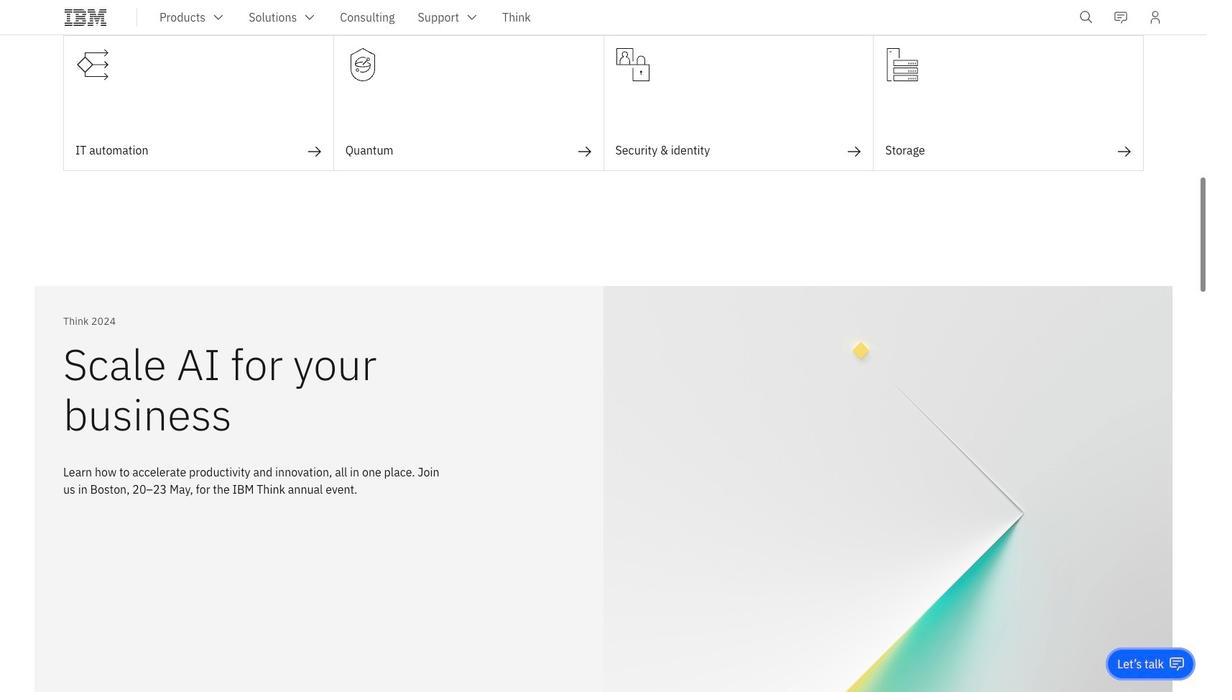 Task type: describe. For each thing, give the bounding box(es) containing it.
let's talk element
[[1118, 656, 1165, 672]]



